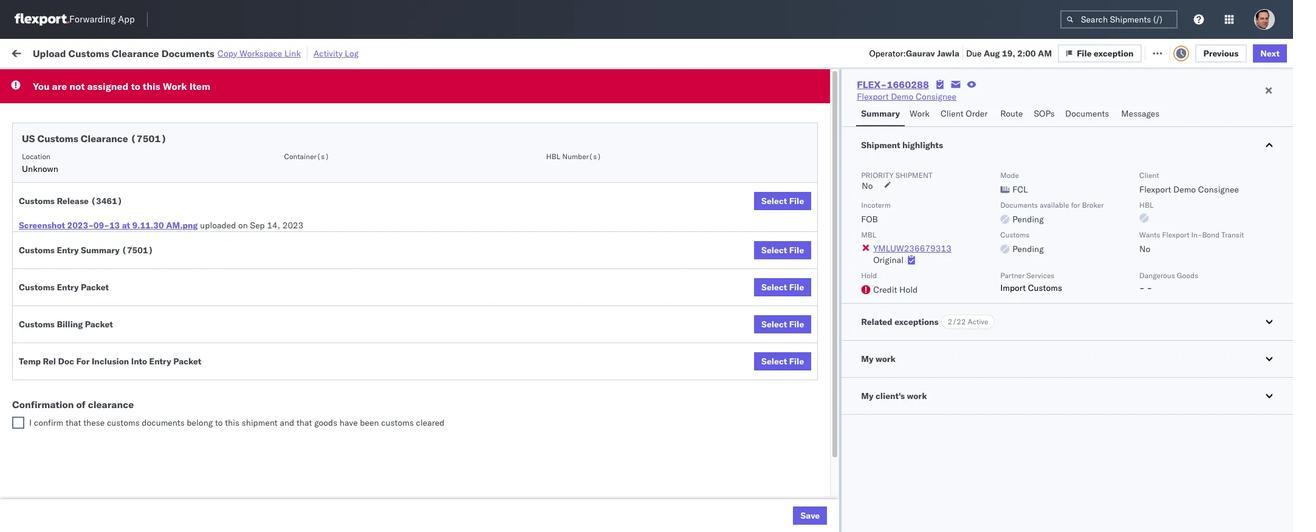 Task type: describe. For each thing, give the bounding box(es) containing it.
dec for 23,
[[285, 333, 301, 344]]

angeles, for fourth schedule pickup from los angeles, ca link from the bottom
[[130, 172, 164, 183]]

1 ocean fcl from the top
[[434, 119, 477, 130]]

upload customs clearance documents copy workspace link
[[33, 47, 301, 59]]

3 schedule pickup from los angeles, ca link from the top
[[28, 225, 178, 237]]

3 1846748 from the top
[[808, 173, 845, 184]]

1 flex-1889466 from the top
[[782, 280, 845, 291]]

origin
[[1231, 414, 1255, 425]]

angeles, for schedule pickup from los angeles, ca link associated with msdu7304509
[[130, 386, 164, 397]]

hbl number(s)
[[546, 152, 602, 161]]

pickup inside schedule pickup from rotterdam, netherlands
[[66, 434, 92, 445]]

1 1889466 from the top
[[808, 280, 845, 291]]

2 vertical spatial gaurav
[[1148, 200, 1175, 211]]

schedule delivery appointment link for 1:59 am cdt, nov 5, 2022
[[28, 118, 149, 130]]

forwarding
[[69, 14, 116, 25]]

6 ceau7522281, hlxu6269489, hlxu8034992 from the top
[[877, 253, 1065, 264]]

2 appointment from the top
[[100, 199, 149, 210]]

2 integration test account - karl lagerfeld from the left
[[620, 494, 778, 505]]

1 test123456 from the top
[[969, 119, 1021, 130]]

clearance down schedule pickup from rotterdam, netherlands button
[[94, 493, 133, 504]]

entry for summary
[[57, 245, 79, 256]]

1 ceau7522281, from the top
[[877, 119, 939, 130]]

flex-1893174
[[782, 387, 845, 398]]

angeles, for third schedule pickup from los angeles, ca link from the top
[[130, 226, 164, 237]]

jan for 28,
[[290, 494, 303, 505]]

flexport demo consignee
[[857, 91, 957, 102]]

temp
[[19, 356, 41, 367]]

1:59 for schedule delivery appointment button related to 1:59 am cst, dec 14, 2022
[[227, 307, 246, 318]]

3 flex-2130387 from the top
[[782, 494, 845, 505]]

1 ceau7522281, hlxu6269489, hlxu8034992 from the top
[[877, 119, 1065, 130]]

4 schedule from the top
[[28, 199, 64, 210]]

resize handle column header for client name
[[599, 94, 614, 532]]

location unknown
[[22, 152, 58, 174]]

2 test123456 from the top
[[969, 173, 1021, 184]]

2 vertical spatial entry
[[149, 356, 171, 367]]

original
[[874, 255, 904, 266]]

0 horizontal spatial to
[[131, 80, 140, 92]]

5 hlxu8034992 from the top
[[1006, 226, 1065, 237]]

sep
[[250, 220, 265, 231]]

confirm for confirm pickup from los angeles, ca
[[28, 333, 59, 344]]

priority
[[862, 171, 894, 180]]

2/22 active
[[948, 317, 989, 326]]

schedule pickup from los angeles, ca link for msdu7304509
[[28, 386, 178, 398]]

1:59 for 2nd schedule pickup from los angeles, ca button from the top
[[227, 173, 246, 184]]

mbl
[[862, 230, 877, 239]]

resize handle column header for deadline
[[364, 94, 378, 532]]

schedule pickup from los angeles, ca button for lhuu7894563, uetu5238478
[[28, 279, 178, 292]]

consignee inside client flexport demo consignee incoterm fob
[[1199, 184, 1239, 195]]

assigned
[[87, 80, 129, 92]]

pickup down customs entry summary (7501) on the left top
[[66, 279, 92, 290]]

mode button
[[428, 95, 509, 108]]

wants
[[1140, 230, 1161, 239]]

0 vertical spatial demo
[[891, 91, 914, 102]]

appointment for 10:30 pm cst, jan 23, 2023
[[100, 413, 149, 424]]

2 gaurav jawla from the top
[[1148, 200, 1198, 211]]

10:30 pm cst, jan 28, 2023
[[227, 494, 342, 505]]

summary inside summary button
[[862, 108, 900, 119]]

2023 for 23,
[[321, 414, 342, 425]]

from inside schedule pickup from rotterdam, netherlands
[[95, 434, 112, 445]]

workspace
[[240, 48, 282, 59]]

1 1846748 from the top
[[808, 119, 845, 130]]

have
[[340, 418, 358, 429]]

4 lhuu7894563, from the top
[[877, 360, 939, 371]]

2 ocean fcl from the top
[[434, 173, 477, 184]]

6 flex-1846748 from the top
[[782, 253, 845, 264]]

operator
[[1148, 98, 1177, 107]]

2 upload customs clearance documents link from the top
[[28, 493, 179, 505]]

5 flex-1846748 from the top
[[782, 226, 845, 237]]

6:00
[[227, 333, 246, 344]]

next button
[[1254, 44, 1287, 62]]

1:59 for schedule delivery appointment button corresponding to 1:59 am cdt, nov 5, 2022
[[227, 119, 246, 130]]

23, for 2022
[[303, 333, 316, 344]]

angeles, for confirm pickup from los angeles, ca link
[[126, 333, 159, 344]]

3 test123456 from the top
[[969, 200, 1021, 211]]

item
[[189, 80, 211, 92]]

6 schedule from the top
[[28, 279, 64, 290]]

inclusion
[[92, 356, 129, 367]]

10:30 for 10:30 pm cst, jan 23, 2023
[[227, 414, 251, 425]]

09-
[[94, 220, 109, 231]]

dec for 14,
[[285, 307, 301, 318]]

1 that from the left
[[66, 418, 81, 429]]

flex-1662119
[[782, 467, 845, 478]]

highlights
[[903, 140, 943, 151]]

4 5, from the top
[[304, 226, 312, 237]]

deadline
[[227, 98, 257, 107]]

workitem button
[[7, 95, 208, 108]]

9.11.30
[[132, 220, 164, 231]]

confirm pickup from los angeles, ca
[[28, 333, 173, 344]]

2 nov from the top
[[286, 146, 302, 157]]

1 vertical spatial on
[[238, 220, 248, 231]]

2 ceau7522281, from the top
[[877, 146, 939, 157]]

(10)
[[198, 47, 219, 58]]

select for temp rel doc for inclusion into entry packet
[[762, 356, 787, 367]]

file for customs entry packet
[[789, 282, 804, 293]]

1 upload customs clearance documents link from the top
[[28, 252, 179, 264]]

for
[[76, 356, 90, 367]]

9 schedule from the top
[[28, 413, 64, 424]]

work inside button
[[133, 47, 154, 58]]

1 gaurav jawla from the top
[[1148, 119, 1198, 130]]

2 schedule delivery appointment from the top
[[28, 199, 149, 210]]

customs up screenshot
[[19, 196, 55, 207]]

my for the my client's work button
[[862, 391, 874, 402]]

4 ceau7522281, from the top
[[877, 199, 939, 210]]

customs inside partner services import customs
[[1028, 283, 1063, 294]]

entry for packet
[[57, 282, 79, 293]]

order
[[966, 108, 988, 119]]

los up 'clearance'
[[115, 386, 128, 397]]

1 horizontal spatial work
[[163, 80, 187, 92]]

jaehyung choi - test origin agent
[[1148, 414, 1280, 425]]

select file button for customs entry summary (7501)
[[754, 241, 812, 260]]

2 schedule pickup from los angeles, ca button from the top
[[28, 172, 178, 185]]

1 horizontal spatial mode
[[1001, 171, 1019, 180]]

4 uetu5238478 from the top
[[942, 360, 1001, 371]]

i confirm that these customs documents belong to this shipment and that goods have been customs cleared
[[29, 418, 445, 429]]

8 schedule from the top
[[28, 386, 64, 397]]

exceptions
[[895, 317, 939, 328]]

customs down screenshot
[[19, 245, 55, 256]]

0 horizontal spatial 14,
[[267, 220, 280, 231]]

1 vertical spatial this
[[225, 418, 240, 429]]

select file for temp rel doc for inclusion into entry packet
[[762, 356, 804, 367]]

4 nov from the top
[[286, 226, 302, 237]]

by:
[[44, 74, 56, 85]]

upload customs clearance documents button
[[28, 252, 179, 265]]

5 schedule from the top
[[28, 226, 64, 237]]

customs up :
[[68, 47, 109, 59]]

rel
[[43, 356, 56, 367]]

2 vertical spatial packet
[[173, 356, 201, 367]]

4 flex-1889466 from the top
[[782, 360, 845, 371]]

status : ready for work, blocked, in progress
[[67, 75, 221, 84]]

pickup up the of
[[66, 386, 92, 397]]

3 cdt, from the top
[[264, 173, 284, 184]]

schedule pickup from los angeles, ca for msdu7304509
[[28, 386, 178, 397]]

clearance up work,
[[112, 47, 159, 59]]

2 ceau7522281, hlxu6269489, hlxu8034992 from the top
[[877, 146, 1065, 157]]

pickup down billing
[[61, 333, 87, 344]]

client for client order
[[941, 108, 964, 119]]

0 vertical spatial 2023
[[282, 220, 304, 231]]

customs down netherlands
[[58, 493, 92, 504]]

shipment highlights button
[[842, 127, 1294, 164]]

Search Shipments (/) text field
[[1061, 10, 1178, 29]]

workitem
[[13, 98, 45, 107]]

2 vertical spatial upload
[[28, 493, 56, 504]]

2 hlxu6269489, from the top
[[941, 146, 1003, 157]]

route
[[1001, 108, 1023, 119]]

id
[[778, 98, 785, 107]]

2 vertical spatial jawla
[[1177, 200, 1198, 211]]

schedule delivery appointment for 1:59 am cdt, nov 5, 2022
[[28, 119, 149, 130]]

2 upload customs clearance documents from the top
[[28, 493, 179, 504]]

jaehyung
[[1148, 414, 1183, 425]]

4 flex-1846748 from the top
[[782, 200, 845, 211]]

2/22
[[948, 317, 966, 326]]

you are not assigned to this work item
[[33, 80, 211, 92]]

1:59 am cdt, nov 5, 2022 for 2nd schedule pickup from los angeles, ca button from the top
[[227, 173, 335, 184]]

schedule delivery appointment for 1:59 am cst, dec 14, 2022
[[28, 306, 149, 317]]

flex id
[[762, 98, 785, 107]]

doc
[[58, 356, 74, 367]]

1 vertical spatial shipment
[[242, 418, 278, 429]]

client's
[[876, 391, 905, 402]]

1 vertical spatial at
[[122, 220, 130, 231]]

angeles, for ceau7522281, hlxu6269489, hlxu8034992 schedule pickup from los angeles, ca link
[[130, 146, 164, 157]]

3 ceau7522281, from the top
[[877, 173, 939, 184]]

7 ocean fcl from the top
[[434, 494, 477, 505]]

number(s)
[[562, 152, 602, 161]]

select for customs entry summary (7501)
[[762, 245, 787, 256]]

3 nov from the top
[[286, 173, 302, 184]]

file for customs entry summary (7501)
[[789, 245, 804, 256]]

4 1889466 from the top
[[808, 360, 845, 371]]

blocked,
[[150, 75, 180, 84]]

mode inside button
[[434, 98, 453, 107]]

1 vertical spatial to
[[215, 418, 223, 429]]

2023 for 28,
[[321, 494, 342, 505]]

2 1:59 from the top
[[227, 146, 246, 157]]

filtered
[[12, 74, 42, 85]]

2 lhuu7894563, uetu5238478 from the top
[[877, 306, 1001, 317]]

link
[[284, 48, 301, 59]]

2 karl from the left
[[724, 494, 740, 505]]

omkar for test123456
[[1148, 173, 1173, 184]]

0 horizontal spatial summary
[[81, 245, 120, 256]]

work inside button
[[907, 391, 927, 402]]

3 hlxu6269489, from the top
[[941, 173, 1003, 184]]

route button
[[996, 103, 1029, 126]]

1 vertical spatial gaurav
[[1148, 119, 1175, 130]]

2 integration from the left
[[620, 494, 662, 505]]

pickup up customs entry summary (7501) on the left top
[[66, 226, 92, 237]]

776 at risk
[[229, 47, 271, 58]]

(3461)
[[91, 196, 123, 207]]

1 upload customs clearance documents from the top
[[28, 253, 179, 264]]

0 horizontal spatial this
[[143, 80, 160, 92]]

2 5, from the top
[[304, 146, 312, 157]]

6 1846748 from the top
[[808, 253, 845, 264]]

consignee inside button
[[620, 98, 655, 107]]

dangerous
[[1140, 271, 1175, 280]]

0 vertical spatial gaurav
[[906, 48, 935, 59]]

select file button for customs billing packet
[[754, 315, 812, 334]]

flexport. image
[[15, 13, 69, 26]]

save button
[[794, 507, 827, 525]]

pickup down us customs clearance (7501)
[[66, 146, 92, 157]]

flex-2130387 for schedule delivery appointment
[[782, 414, 845, 425]]

shipment highlights
[[862, 140, 943, 151]]

customs inside upload customs clearance documents button
[[58, 253, 92, 264]]

from down upload customs clearance documents button
[[95, 279, 112, 290]]

0 horizontal spatial for
[[117, 75, 127, 84]]

client order
[[941, 108, 988, 119]]

2 1:59 am cdt, nov 5, 2022 from the top
[[227, 146, 335, 157]]

abcdefg78456546 for 1:59 am cst, dec 14, 2022
[[969, 307, 1051, 318]]

no inside wants flexport in-bond transit no
[[1140, 244, 1151, 255]]

messages button
[[1117, 103, 1166, 126]]

my client's work button
[[842, 378, 1294, 415]]

schedule pickup from rotterdam, netherlands
[[28, 434, 158, 457]]

schedule delivery appointment link for 1:59 am cst, dec 14, 2022
[[28, 305, 149, 318]]

2 uetu5238478 from the top
[[942, 306, 1001, 317]]

0 horizontal spatial work
[[35, 44, 66, 61]]

5 test123456 from the top
[[969, 253, 1021, 264]]

activity log button
[[314, 46, 359, 60]]

container(s)
[[284, 152, 329, 161]]

3 ocean fcl from the top
[[434, 226, 477, 237]]

client flexport demo consignee incoterm fob
[[862, 171, 1239, 225]]

schedule delivery appointment for 10:30 pm cst, jan 23, 2023
[[28, 413, 149, 424]]

numbers for container numbers
[[911, 98, 941, 107]]

6:00 pm cst, dec 23, 2022
[[227, 333, 339, 344]]

ready
[[93, 75, 115, 84]]

4 test123456 from the top
[[969, 226, 1021, 237]]

resize handle column header for container numbers
[[949, 94, 963, 532]]

6 ocean fcl from the top
[[434, 414, 477, 425]]

customs entry packet
[[19, 282, 109, 293]]

ca inside button
[[161, 333, 173, 344]]

flex-1660288
[[857, 78, 929, 91]]

my work inside button
[[862, 354, 896, 365]]

screenshot 2023-09-13 at 9.11.30 am.png link
[[19, 219, 198, 232]]

customs release (3461)
[[19, 196, 123, 207]]

into
[[131, 356, 147, 367]]

1 horizontal spatial consignee
[[916, 91, 957, 102]]

los down us customs clearance (7501)
[[115, 146, 128, 157]]

confirm delivery button
[[28, 359, 92, 372]]

us
[[22, 133, 35, 145]]

1:59 am cdt, nov 5, 2022 for third schedule pickup from los angeles, ca button from the bottom
[[227, 226, 335, 237]]

3 schedule pickup from los angeles, ca button from the top
[[28, 225, 178, 239]]

from up (3461)
[[95, 172, 112, 183]]

pickup up release
[[66, 172, 92, 183]]

1 vertical spatial hold
[[900, 284, 918, 295]]

documents available for broker
[[1001, 201, 1104, 210]]

3 1889466 from the top
[[808, 333, 845, 344]]

1 uetu5238478 from the top
[[942, 280, 1001, 291]]

1 flex-1846748 from the top
[[782, 119, 845, 130]]

confirm for confirm delivery
[[28, 360, 59, 370]]

partner services import customs
[[1001, 271, 1063, 294]]

schedule delivery appointment button for 10:30 pm cst, jan 23, 2023
[[28, 412, 149, 426]]

1 lhuu7894563, uetu5238478 from the top
[[877, 280, 1001, 291]]

1 karl from the left
[[631, 494, 647, 505]]

from up temp rel doc for inclusion into entry packet
[[90, 333, 107, 344]]

los down upload customs clearance documents button
[[115, 279, 128, 290]]

schedule pickup from los angeles, ca link for lhuu7894563, uetu5238478
[[28, 279, 178, 291]]

10:30 for 10:30 pm cst, jan 28, 2023
[[227, 494, 251, 505]]

4 1846748 from the top
[[808, 200, 845, 211]]

work,
[[128, 75, 148, 84]]

customs up the partner
[[1001, 230, 1030, 239]]

savant for abcdefg78456546
[[1175, 333, 1202, 344]]

file for temp rel doc for inclusion into entry packet
[[789, 356, 804, 367]]

1 vertical spatial jawla
[[1177, 119, 1198, 130]]

appointment for 1:59 am cst, dec 14, 2022
[[100, 306, 149, 317]]

1 5, from the top
[[304, 119, 312, 130]]

schedule pickup from los angeles, ca for lhuu7894563, uetu5238478
[[28, 279, 178, 290]]

1660288
[[887, 78, 929, 91]]

omkar savant for test123456
[[1148, 173, 1202, 184]]

1 vertical spatial for
[[1071, 201, 1081, 210]]

abcdefg78456546 for 6:00 pm cst, dec 23, 2022
[[969, 333, 1051, 344]]

4 cdt, from the top
[[264, 226, 284, 237]]

0 vertical spatial hold
[[862, 271, 877, 280]]

13
[[109, 220, 120, 231]]

los right '09-'
[[115, 226, 128, 237]]

from down us customs clearance (7501)
[[95, 146, 112, 157]]

consignee button
[[614, 95, 744, 108]]

select for customs billing packet
[[762, 319, 787, 330]]

priority shipment
[[862, 171, 933, 180]]

2 flex-1846748 from the top
[[782, 146, 845, 157]]

0 vertical spatial upload
[[33, 47, 66, 59]]

action
[[1251, 47, 1278, 58]]



Task type: locate. For each thing, give the bounding box(es) containing it.
0 vertical spatial dec
[[285, 307, 301, 318]]

schedule inside schedule pickup from rotterdam, netherlands
[[28, 434, 64, 445]]

5 1:59 from the top
[[227, 307, 246, 318]]

dec up "6:00 pm cst, dec 23, 2022"
[[285, 307, 301, 318]]

1 vertical spatial 2130387
[[808, 440, 845, 451]]

1 vertical spatial gaurav jawla
[[1148, 200, 1198, 211]]

hlxu8034992 up services
[[1006, 253, 1065, 264]]

1 horizontal spatial that
[[297, 418, 312, 429]]

omkar for abcdefg78456546
[[1148, 333, 1173, 344]]

1:59 for third schedule pickup from los angeles, ca button from the bottom
[[227, 226, 246, 237]]

cst, for 10:30 pm cst, jan 23, 2023
[[269, 414, 288, 425]]

customs
[[68, 47, 109, 59], [37, 133, 78, 145], [19, 196, 55, 207], [1001, 230, 1030, 239], [19, 245, 55, 256], [58, 253, 92, 264], [19, 282, 55, 293], [1028, 283, 1063, 294], [19, 319, 55, 330], [58, 493, 92, 504]]

hbl for hbl
[[1140, 201, 1154, 210]]

numbers for mbl/mawb numbers
[[1013, 98, 1044, 107]]

savant for test123456
[[1175, 173, 1202, 184]]

cst, for 10:30 pm cst, jan 28, 2023
[[269, 494, 288, 505]]

select for customs entry packet
[[762, 282, 787, 293]]

1 horizontal spatial numbers
[[1013, 98, 1044, 107]]

packet for customs billing packet
[[85, 319, 113, 330]]

1 integration test account - karl lagerfeld from the left
[[527, 494, 685, 505]]

1 vertical spatial 10:30
[[227, 494, 251, 505]]

1 horizontal spatial import
[[1001, 283, 1026, 294]]

2 flex-1889466 from the top
[[782, 307, 845, 318]]

pm for 10:30 pm cst, jan 23, 2023
[[253, 414, 267, 425]]

jawla left due
[[937, 48, 960, 59]]

no
[[862, 181, 873, 191], [1140, 244, 1151, 255]]

flex id button
[[756, 95, 858, 108]]

los inside button
[[110, 333, 123, 344]]

4 1:59 am cdt, nov 5, 2022 from the top
[[227, 226, 335, 237]]

1 vertical spatial packet
[[85, 319, 113, 330]]

0 vertical spatial gaurav jawla
[[1148, 119, 1198, 130]]

2 cdt, from the top
[[264, 146, 284, 157]]

1 horizontal spatial account
[[682, 494, 714, 505]]

angeles, down upload customs clearance documents button
[[130, 279, 164, 290]]

mbl/mawb numbers button
[[963, 95, 1129, 108]]

from down these
[[95, 434, 112, 445]]

2 horizontal spatial client
[[1140, 171, 1159, 180]]

schedule pickup from los angeles, ca link up 'clearance'
[[28, 386, 178, 398]]

5 ocean fcl from the top
[[434, 333, 477, 344]]

jan for 23,
[[290, 414, 303, 425]]

0 horizontal spatial numbers
[[911, 98, 941, 107]]

uetu5238478
[[942, 280, 1001, 291], [942, 306, 1001, 317], [942, 333, 1001, 344], [942, 360, 1001, 371]]

1 1:59 am cdt, nov 5, 2022 from the top
[[227, 119, 335, 130]]

3 schedule pickup from los angeles, ca from the top
[[28, 226, 178, 237]]

file for customs release (3461)
[[789, 196, 804, 207]]

cleared
[[416, 418, 445, 429]]

2 schedule pickup from los angeles, ca from the top
[[28, 172, 178, 183]]

select file for customs entry summary (7501)
[[762, 245, 804, 256]]

0 vertical spatial summary
[[862, 108, 900, 119]]

work down container numbers button
[[910, 108, 930, 119]]

0 vertical spatial 10:30
[[227, 414, 251, 425]]

credit
[[874, 284, 897, 295]]

hlxu8034992
[[1006, 119, 1065, 130], [1006, 146, 1065, 157], [1006, 173, 1065, 184], [1006, 199, 1065, 210], [1006, 226, 1065, 237], [1006, 253, 1065, 264]]

-
[[1140, 283, 1145, 294], [1147, 283, 1153, 294], [1206, 414, 1211, 425], [624, 494, 629, 505], [716, 494, 722, 505]]

schedule pickup from los angeles, ca up 'clearance'
[[28, 386, 178, 397]]

cst, for 6:00 pm cst, dec 23, 2022
[[263, 333, 283, 344]]

resize handle column header
[[206, 94, 220, 532], [364, 94, 378, 532], [414, 94, 428, 532], [506, 94, 521, 532], [599, 94, 614, 532], [742, 94, 756, 532], [856, 94, 870, 532], [949, 94, 963, 532], [1127, 94, 1142, 532], [1220, 94, 1234, 532], [1263, 94, 1277, 532]]

0 vertical spatial 14,
[[267, 220, 280, 231]]

schedule pickup from los angeles, ca button up customs entry summary (7501) on the left top
[[28, 225, 178, 239]]

1 appointment from the top
[[100, 119, 149, 130]]

2 customs from the left
[[381, 418, 414, 429]]

2 select from the top
[[762, 245, 787, 256]]

1 horizontal spatial summary
[[862, 108, 900, 119]]

msdu7304509
[[877, 387, 938, 398]]

forwarding app link
[[15, 13, 135, 26]]

0 vertical spatial at
[[247, 47, 255, 58]]

entry right the into
[[149, 356, 171, 367]]

that right and
[[297, 418, 312, 429]]

3 hlxu8034992 from the top
[[1006, 173, 1065, 184]]

angeles, up the into
[[126, 333, 159, 344]]

work up the status : ready for work, blocked, in progress
[[133, 47, 154, 58]]

0 vertical spatial for
[[117, 75, 127, 84]]

integration
[[527, 494, 569, 505], [620, 494, 662, 505]]

flex-2130387 up flex-1662119
[[782, 440, 845, 451]]

clearance
[[112, 47, 159, 59], [81, 133, 128, 145], [94, 253, 133, 264], [94, 493, 133, 504]]

flex-2130387 down the flex-1893174
[[782, 414, 845, 425]]

client left order
[[941, 108, 964, 119]]

i
[[29, 418, 32, 429]]

1 nov from the top
[[286, 119, 302, 130]]

5 resize handle column header from the left
[[599, 94, 614, 532]]

pending for customs
[[1013, 244, 1044, 255]]

1 vertical spatial client
[[941, 108, 964, 119]]

active
[[968, 317, 989, 326]]

0 horizontal spatial karl
[[631, 494, 647, 505]]

hbl for hbl number(s)
[[546, 152, 561, 161]]

schedule delivery appointment button up 2023-
[[28, 198, 149, 212]]

select file button
[[754, 192, 812, 210], [754, 241, 812, 260], [754, 278, 812, 297], [754, 315, 812, 334], [754, 353, 812, 371]]

1 vertical spatial entry
[[57, 282, 79, 293]]

my for my work button in the right bottom of the page
[[862, 354, 874, 365]]

1 10:30 from the top
[[227, 414, 251, 425]]

schedule pickup from los angeles, ca up customs entry summary (7501) on the left top
[[28, 226, 178, 237]]

schedule delivery appointment button up us customs clearance (7501)
[[28, 118, 149, 132]]

1 vertical spatial dec
[[285, 333, 301, 344]]

documents
[[162, 47, 215, 59], [1066, 108, 1110, 119], [1001, 201, 1038, 210], [135, 253, 179, 264], [135, 493, 179, 504]]

1 horizontal spatial work
[[876, 354, 896, 365]]

(7501) for customs entry summary (7501)
[[122, 245, 153, 256]]

my down the related
[[862, 354, 874, 365]]

(7501)
[[131, 133, 167, 145], [122, 245, 153, 256]]

0 vertical spatial shipment
[[896, 171, 933, 180]]

1 vertical spatial jan
[[290, 494, 303, 505]]

5 select file from the top
[[762, 356, 804, 367]]

cst, for 1:59 am cst, dec 14, 2022
[[264, 307, 283, 318]]

operator:
[[869, 48, 906, 59]]

angeles, down the into
[[130, 386, 164, 397]]

1 vertical spatial 2023
[[321, 414, 342, 425]]

demo inside client flexport demo consignee incoterm fob
[[1174, 184, 1196, 195]]

2 select file button from the top
[[754, 241, 812, 260]]

2 vertical spatial flex-2130387
[[782, 494, 845, 505]]

flexport for no
[[1163, 230, 1190, 239]]

los up (3461)
[[115, 172, 128, 183]]

related
[[862, 317, 893, 328]]

0 vertical spatial jawla
[[937, 48, 960, 59]]

customs up customs entry packet
[[58, 253, 92, 264]]

1 vertical spatial savant
[[1175, 333, 1202, 344]]

at right 13 on the top left
[[122, 220, 130, 231]]

customs entry summary (7501)
[[19, 245, 153, 256]]

3 flex-1846748 from the top
[[782, 173, 845, 184]]

:
[[88, 75, 90, 84]]

gaurav jawla up wants
[[1148, 200, 1198, 211]]

schedule pickup from los angeles, ca button for msdu7304509
[[28, 386, 178, 399]]

abcdefg78456546 down active
[[969, 333, 1051, 344]]

10 schedule from the top
[[28, 434, 64, 445]]

schedule delivery appointment up us customs clearance (7501)
[[28, 119, 149, 130]]

1 vertical spatial demo
[[1174, 184, 1196, 195]]

choi
[[1186, 414, 1203, 425]]

ocean
[[434, 119, 459, 130], [553, 119, 578, 130], [646, 119, 671, 130], [553, 146, 578, 157], [434, 173, 459, 184], [553, 173, 578, 184], [646, 173, 671, 184], [434, 226, 459, 237], [553, 226, 578, 237], [646, 226, 671, 237], [434, 307, 459, 318], [553, 307, 578, 318], [646, 307, 671, 318], [434, 333, 459, 344], [553, 333, 578, 344], [646, 333, 671, 344], [434, 414, 459, 425], [434, 494, 459, 505]]

schedule delivery appointment button for 1:59 am cst, dec 14, 2022
[[28, 305, 149, 319]]

1:59 am cdt, nov 5, 2022 for schedule delivery appointment button corresponding to 1:59 am cdt, nov 5, 2022
[[227, 119, 335, 130]]

you
[[33, 80, 50, 92]]

cst, up "6:00 pm cst, dec 23, 2022"
[[264, 307, 283, 318]]

1 vertical spatial work
[[876, 354, 896, 365]]

deadline button
[[221, 95, 366, 108]]

select file
[[762, 196, 804, 207], [762, 245, 804, 256], [762, 282, 804, 293], [762, 319, 804, 330], [762, 356, 804, 367]]

angeles, inside confirm pickup from los angeles, ca link
[[126, 333, 159, 344]]

angeles, up 9.11.30
[[130, 172, 164, 183]]

schedule delivery appointment button for 1:59 am cdt, nov 5, 2022
[[28, 118, 149, 132]]

this right belong
[[225, 418, 240, 429]]

clearance down 13 on the top left
[[94, 253, 133, 264]]

my inside button
[[862, 391, 874, 402]]

0 vertical spatial mode
[[434, 98, 453, 107]]

schedule pickup from rotterdam, netherlands button
[[28, 433, 204, 459]]

credit hold
[[874, 284, 918, 295]]

customs left billing
[[19, 319, 55, 330]]

1 vertical spatial 23,
[[306, 414, 319, 425]]

2130387 for schedule pickup from rotterdam, netherlands
[[808, 440, 845, 451]]

confirm delivery
[[28, 360, 92, 370]]

4 ceau7522281, hlxu6269489, hlxu8034992 from the top
[[877, 199, 1065, 210]]

clearance inside button
[[94, 253, 133, 264]]

message (10)
[[164, 47, 219, 58]]

2 confirm from the top
[[28, 360, 59, 370]]

flexport for fob
[[1140, 184, 1172, 195]]

2 select file from the top
[[762, 245, 804, 256]]

1 horizontal spatial shipment
[[896, 171, 933, 180]]

4 hlxu6269489, from the top
[[941, 199, 1003, 210]]

2 savant from the top
[[1175, 333, 1202, 344]]

4 ocean fcl from the top
[[434, 307, 477, 318]]

test
[[580, 119, 596, 130], [673, 119, 689, 130], [580, 146, 596, 157], [580, 173, 596, 184], [673, 173, 689, 184], [580, 226, 596, 237], [673, 226, 689, 237], [580, 307, 596, 318], [673, 307, 689, 318], [580, 333, 596, 344], [673, 333, 689, 344], [1213, 414, 1229, 425], [571, 494, 587, 505], [664, 494, 680, 505]]

0 horizontal spatial account
[[589, 494, 622, 505]]

jawla up in-
[[1177, 200, 1198, 211]]

entry up customs billing packet
[[57, 282, 79, 293]]

delivery for 1:59 am cst, dec 14, 2022
[[66, 306, 97, 317]]

customs up rotterdam, on the left bottom of page
[[107, 418, 140, 429]]

(7501) for us customs clearance (7501)
[[131, 133, 167, 145]]

shipment left and
[[242, 418, 278, 429]]

work up by: on the left of page
[[35, 44, 66, 61]]

1889466
[[808, 280, 845, 291], [808, 307, 845, 318], [808, 333, 845, 344], [808, 360, 845, 371]]

schedule delivery appointment link for 10:30 pm cst, jan 23, 2023
[[28, 412, 149, 425]]

2 lhuu7894563, from the top
[[877, 306, 939, 317]]

confirm inside button
[[28, 333, 59, 344]]

upload customs clearance documents link down schedule pickup from rotterdam, netherlands button
[[28, 493, 179, 505]]

screenshot
[[19, 220, 65, 231]]

resize handle column header for consignee
[[742, 94, 756, 532]]

hlxu8034992 left broker
[[1006, 199, 1065, 210]]

2 numbers from the left
[[1013, 98, 1044, 107]]

schedule delivery appointment button up billing
[[28, 305, 149, 319]]

0 horizontal spatial on
[[238, 220, 248, 231]]

0 vertical spatial my
[[12, 44, 31, 61]]

7 schedule from the top
[[28, 306, 64, 317]]

angeles, right 13 on the top left
[[130, 226, 164, 237]]

10:30 pm cst, jan 23, 2023
[[227, 414, 342, 425]]

gaurav jawla down operator
[[1148, 119, 1198, 130]]

3 ceau7522281, hlxu6269489, hlxu8034992 from the top
[[877, 173, 1065, 184]]

abcdefg78456546 down the partner
[[969, 307, 1051, 318]]

pm for 10:30 pm cst, jan 28, 2023
[[253, 494, 267, 505]]

2 horizontal spatial consignee
[[1199, 184, 1239, 195]]

clearance down workitem button at the left of page
[[81, 133, 128, 145]]

hbl left number(s)
[[546, 152, 561, 161]]

dangerous goods - -
[[1140, 271, 1199, 294]]

select for customs release (3461)
[[762, 196, 787, 207]]

hlxu8034992 down mbl/mawb numbers button
[[1006, 119, 1065, 130]]

3 uetu5238478 from the top
[[942, 333, 1001, 344]]

3 2130387 from the top
[[808, 494, 845, 505]]

2023 right sep
[[282, 220, 304, 231]]

1 horizontal spatial hold
[[900, 284, 918, 295]]

2130384
[[808, 521, 845, 532]]

hold right credit
[[900, 284, 918, 295]]

cdt, right uploaded
[[264, 226, 284, 237]]

packet down upload customs clearance documents button
[[81, 282, 109, 293]]

0 vertical spatial confirm
[[28, 333, 59, 344]]

schedule pickup from los angeles, ca link down upload customs clearance documents button
[[28, 279, 178, 291]]

customs up customs billing packet
[[19, 282, 55, 293]]

pm for 6:00 pm cst, dec 23, 2022
[[248, 333, 261, 344]]

10:30
[[227, 414, 251, 425], [227, 494, 251, 505]]

2 vertical spatial abcdefg78456546
[[969, 333, 1051, 344]]

not
[[69, 80, 85, 92]]

angeles, for schedule pickup from los angeles, ca link related to lhuu7894563, uetu5238478
[[130, 279, 164, 290]]

transit
[[1222, 230, 1245, 239]]

0 vertical spatial jan
[[290, 414, 303, 425]]

schedule delivery appointment link up billing
[[28, 305, 149, 318]]

schedule pickup from los angeles, ca down us customs clearance (7501)
[[28, 146, 178, 157]]

savant up in-
[[1175, 173, 1202, 184]]

1 omkar from the top
[[1148, 173, 1173, 184]]

2:00
[[1018, 48, 1036, 59]]

gaurav up wants
[[1148, 200, 1175, 211]]

1 lhuu7894563, from the top
[[877, 280, 939, 291]]

1 vertical spatial mode
[[1001, 171, 1019, 180]]

1 horizontal spatial my work
[[862, 354, 896, 365]]

select file button for customs release (3461)
[[754, 192, 812, 210]]

on right 176
[[303, 47, 313, 58]]

1 integration from the left
[[527, 494, 569, 505]]

resize handle column header for flex id
[[856, 94, 870, 532]]

1 jan from the top
[[290, 414, 303, 425]]

select file for customs entry packet
[[762, 282, 804, 293]]

for
[[117, 75, 127, 84], [1071, 201, 1081, 210]]

import down the partner
[[1001, 283, 1026, 294]]

confirm
[[34, 418, 63, 429]]

5 hlxu6269489, from the top
[[941, 226, 1003, 237]]

1 vertical spatial upload customs clearance documents link
[[28, 493, 179, 505]]

to
[[131, 80, 140, 92], [215, 418, 223, 429]]

1 numbers from the left
[[911, 98, 941, 107]]

2 vertical spatial flexport
[[1163, 230, 1190, 239]]

1 horizontal spatial to
[[215, 418, 223, 429]]

0 vertical spatial no
[[862, 181, 873, 191]]

shipment
[[862, 140, 901, 151]]

pending for documents available for broker
[[1013, 214, 1044, 225]]

client for client name
[[527, 98, 547, 107]]

schedule delivery appointment link up 2023-
[[28, 198, 149, 211]]

name
[[549, 98, 568, 107]]

0 horizontal spatial consignee
[[620, 98, 655, 107]]

resize handle column header for workitem
[[206, 94, 220, 532]]

cdt, up sep
[[264, 173, 284, 184]]

2 omkar savant from the top
[[1148, 333, 1202, 344]]

summary button
[[857, 103, 905, 126]]

2130387 up 1662119
[[808, 440, 845, 451]]

3 1:59 am cdt, nov 5, 2022 from the top
[[227, 173, 335, 184]]

0 vertical spatial 23,
[[303, 333, 316, 344]]

1 horizontal spatial karl
[[724, 494, 740, 505]]

delivery for 1:59 am cdt, nov 5, 2022
[[66, 119, 97, 130]]

packet for customs entry packet
[[81, 282, 109, 293]]

6 hlxu6269489, from the top
[[941, 253, 1003, 264]]

1 horizontal spatial no
[[1140, 244, 1151, 255]]

0 horizontal spatial customs
[[107, 418, 140, 429]]

flex-2130387 for schedule pickup from rotterdam, netherlands
[[782, 440, 845, 451]]

1 vertical spatial pending
[[1013, 244, 1044, 255]]

flexport demo consignee link
[[857, 91, 957, 103]]

upload customs clearance documents link down '09-'
[[28, 252, 179, 264]]

1 1:59 from the top
[[227, 119, 246, 130]]

upload customs clearance documents down schedule pickup from rotterdam, netherlands button
[[28, 493, 179, 504]]

Search Work text field
[[884, 43, 1017, 62]]

schedule pickup from los angeles, ca for ceau7522281, hlxu6269489, hlxu8034992
[[28, 146, 178, 157]]

omkar up wants
[[1148, 173, 1173, 184]]

2 schedule pickup from los angeles, ca link from the top
[[28, 172, 178, 184]]

billing
[[57, 319, 83, 330]]

jan left goods
[[290, 414, 303, 425]]

savant
[[1175, 173, 1202, 184], [1175, 333, 1202, 344]]

schedule pickup from los angeles, ca button
[[28, 145, 178, 158], [28, 172, 178, 185], [28, 225, 178, 239], [28, 279, 178, 292], [28, 386, 178, 399]]

0 horizontal spatial import
[[103, 47, 131, 58]]

hbl
[[546, 152, 561, 161], [1140, 201, 1154, 210]]

0 vertical spatial entry
[[57, 245, 79, 256]]

1 horizontal spatial client
[[941, 108, 964, 119]]

from right 2023-
[[95, 226, 112, 237]]

select file button for temp rel doc for inclusion into entry packet
[[754, 353, 812, 371]]

lhuu7894563, down related exceptions
[[877, 333, 939, 344]]

5,
[[304, 119, 312, 130], [304, 146, 312, 157], [304, 173, 312, 184], [304, 226, 312, 237]]

None checkbox
[[12, 417, 24, 429]]

select file button for customs entry packet
[[754, 278, 812, 297]]

from up 'clearance'
[[95, 386, 112, 397]]

1 vertical spatial no
[[1140, 244, 1151, 255]]

0 vertical spatial on
[[303, 47, 313, 58]]

3 resize handle column header from the left
[[414, 94, 428, 532]]

1 account from the left
[[589, 494, 622, 505]]

3 select file from the top
[[762, 282, 804, 293]]

customs up location
[[37, 133, 78, 145]]

import inside button
[[103, 47, 131, 58]]

hlxu8034992 down documents available for broker
[[1006, 226, 1065, 237]]

entry down 2023-
[[57, 245, 79, 256]]

file for customs billing packet
[[789, 319, 804, 330]]

5 schedule pickup from los angeles, ca button from the top
[[28, 386, 178, 399]]

confirm inside button
[[28, 360, 59, 370]]

client inside client flexport demo consignee incoterm fob
[[1140, 171, 1159, 180]]

activity
[[314, 48, 343, 59]]

upload customs clearance documents link
[[28, 252, 179, 264], [28, 493, 179, 505]]

0 horizontal spatial my work
[[12, 44, 66, 61]]

23, for 2023
[[306, 414, 319, 425]]

progress
[[191, 75, 221, 84]]

0 vertical spatial import
[[103, 47, 131, 58]]

0 vertical spatial flexport
[[857, 91, 889, 102]]

that down confirmation of clearance
[[66, 418, 81, 429]]

schedule pickup from los angeles, ca link up (3461)
[[28, 172, 178, 184]]

wants flexport in-bond transit no
[[1140, 230, 1245, 255]]

unknown
[[22, 164, 58, 174]]

3 schedule from the top
[[28, 172, 64, 183]]

customs
[[107, 418, 140, 429], [381, 418, 414, 429]]

goods
[[314, 418, 338, 429]]

us customs clearance (7501)
[[22, 133, 167, 145]]

this left in
[[143, 80, 160, 92]]

schedule pickup from los angeles, ca link for ceau7522281, hlxu6269489, hlxu8034992
[[28, 145, 178, 157]]

0 horizontal spatial client
[[527, 98, 547, 107]]

import inside partner services import customs
[[1001, 283, 1026, 294]]

work inside button
[[876, 354, 896, 365]]

belong
[[187, 418, 213, 429]]

10 resize handle column header from the left
[[1220, 94, 1234, 532]]

2 1846748 from the top
[[808, 146, 845, 157]]

1 resize handle column header from the left
[[206, 94, 220, 532]]

1 vertical spatial flex-2130387
[[782, 440, 845, 451]]

0 vertical spatial (7501)
[[131, 133, 167, 145]]

2023 left been
[[321, 414, 342, 425]]

1 schedule from the top
[[28, 119, 64, 130]]

0 horizontal spatial no
[[862, 181, 873, 191]]

5 ceau7522281, from the top
[[877, 226, 939, 237]]

schedule pickup from los angeles, ca button for ceau7522281, hlxu6269489, hlxu8034992
[[28, 145, 178, 158]]

batch action
[[1225, 47, 1278, 58]]

dec
[[285, 307, 301, 318], [285, 333, 301, 344]]

1 horizontal spatial at
[[247, 47, 255, 58]]

work inside "button"
[[910, 108, 930, 119]]

upload down netherlands
[[28, 493, 56, 504]]

schedule pickup from los angeles, ca button down upload customs clearance documents button
[[28, 279, 178, 292]]

2 vertical spatial client
[[1140, 171, 1159, 180]]

upload up by: on the left of page
[[33, 47, 66, 59]]

resize handle column header for mode
[[506, 94, 521, 532]]

1 vertical spatial upload
[[28, 253, 56, 264]]

select file for customs billing packet
[[762, 319, 804, 330]]

1 vertical spatial 14,
[[303, 307, 317, 318]]

14, right sep
[[267, 220, 280, 231]]

schedule pickup from los angeles, ca button up (3461)
[[28, 172, 178, 185]]

upload inside button
[[28, 253, 56, 264]]

2 account from the left
[[682, 494, 714, 505]]

1 vertical spatial my work
[[862, 354, 896, 365]]

4 hlxu8034992 from the top
[[1006, 199, 1065, 210]]

location
[[22, 152, 50, 161]]

delivery for 10:30 pm cst, jan 23, 2023
[[66, 413, 97, 424]]

schedule pickup from los angeles, ca
[[28, 146, 178, 157], [28, 172, 178, 183], [28, 226, 178, 237], [28, 279, 178, 290], [28, 386, 178, 397]]

6 ceau7522281, from the top
[[877, 253, 939, 264]]

client order button
[[936, 103, 996, 126]]

1 horizontal spatial for
[[1071, 201, 1081, 210]]

1 vertical spatial pm
[[253, 414, 267, 425]]

1 horizontal spatial demo
[[1174, 184, 1196, 195]]

2 10:30 from the top
[[227, 494, 251, 505]]

mbl/mawb
[[969, 98, 1012, 107]]

3 lhuu7894563, uetu5238478 from the top
[[877, 333, 1001, 344]]

container numbers button
[[870, 95, 951, 108]]

1 vertical spatial (7501)
[[122, 245, 153, 256]]

1 select from the top
[[762, 196, 787, 207]]

3 lhuu7894563, from the top
[[877, 333, 939, 344]]

my inside button
[[862, 354, 874, 365]]

schedule pickup from los angeles, ca down upload customs clearance documents button
[[28, 279, 178, 290]]

2 schedule delivery appointment button from the top
[[28, 198, 149, 212]]

clearance
[[88, 399, 134, 411]]

angeles,
[[130, 146, 164, 157], [130, 172, 164, 183], [130, 226, 164, 237], [130, 279, 164, 290], [126, 333, 159, 344], [130, 386, 164, 397]]

flexport inside client flexport demo consignee incoterm fob
[[1140, 184, 1172, 195]]

schedule delivery appointment down the of
[[28, 413, 149, 424]]

gaurav
[[906, 48, 935, 59], [1148, 119, 1175, 130], [1148, 200, 1175, 211]]

my work
[[12, 44, 66, 61], [862, 354, 896, 365]]

dec down 1:59 am cst, dec 14, 2022
[[285, 333, 301, 344]]

resize handle column header for mbl/mawb numbers
[[1127, 94, 1142, 532]]

hlxu8034992 up documents available for broker
[[1006, 173, 1065, 184]]

1 vertical spatial my
[[862, 354, 874, 365]]

1 cdt, from the top
[[264, 119, 284, 130]]

0 vertical spatial hbl
[[546, 152, 561, 161]]

1 horizontal spatial on
[[303, 47, 313, 58]]

2130387 up save
[[808, 494, 845, 505]]

lhuu7894563, up msdu7304509
[[877, 360, 939, 371]]

4 lhuu7894563, uetu5238478 from the top
[[877, 360, 1001, 371]]

2 vertical spatial work
[[907, 391, 927, 402]]

hold up credit
[[862, 271, 877, 280]]

4 resize handle column header from the left
[[506, 94, 521, 532]]

1 horizontal spatial integration
[[620, 494, 662, 505]]

cdt,
[[264, 119, 284, 130], [264, 146, 284, 157], [264, 173, 284, 184], [264, 226, 284, 237]]

1 vertical spatial flexport
[[1140, 184, 1172, 195]]

2 schedule from the top
[[28, 146, 64, 157]]

1 schedule pickup from los angeles, ca button from the top
[[28, 145, 178, 158]]

3 1:59 from the top
[[227, 173, 246, 184]]

2130387 for schedule delivery appointment
[[808, 414, 845, 425]]

for left broker
[[1071, 201, 1081, 210]]

client left name
[[527, 98, 547, 107]]

1 vertical spatial work
[[163, 80, 187, 92]]

0 vertical spatial my work
[[12, 44, 66, 61]]

screenshot 2023-09-13 at 9.11.30 am.png uploaded on sep 14, 2023
[[19, 220, 304, 231]]

appointment up 13 on the top left
[[100, 199, 149, 210]]

shipment down highlights
[[896, 171, 933, 180]]

appointment for 1:59 am cdt, nov 5, 2022
[[100, 119, 149, 130]]

activity log
[[314, 48, 359, 59]]

customs down services
[[1028, 283, 1063, 294]]

lhuu7894563, down 'original'
[[877, 280, 939, 291]]

omkar savant for abcdefg78456546
[[1148, 333, 1202, 344]]

28,
[[306, 494, 319, 505]]

1 vertical spatial import
[[1001, 283, 1026, 294]]

4 schedule delivery appointment from the top
[[28, 413, 149, 424]]

delivery inside button
[[61, 360, 92, 370]]

1 lagerfeld from the left
[[649, 494, 685, 505]]

0 horizontal spatial lagerfeld
[[649, 494, 685, 505]]

6 hlxu8034992 from the top
[[1006, 253, 1065, 264]]

select file for customs release (3461)
[[762, 196, 804, 207]]

related exceptions
[[862, 317, 939, 328]]

flexport inside wants flexport in-bond transit no
[[1163, 230, 1190, 239]]

3 schedule delivery appointment from the top
[[28, 306, 149, 317]]



Task type: vqa. For each thing, say whether or not it's contained in the screenshot.
YMLUW236679313 Button
yes



